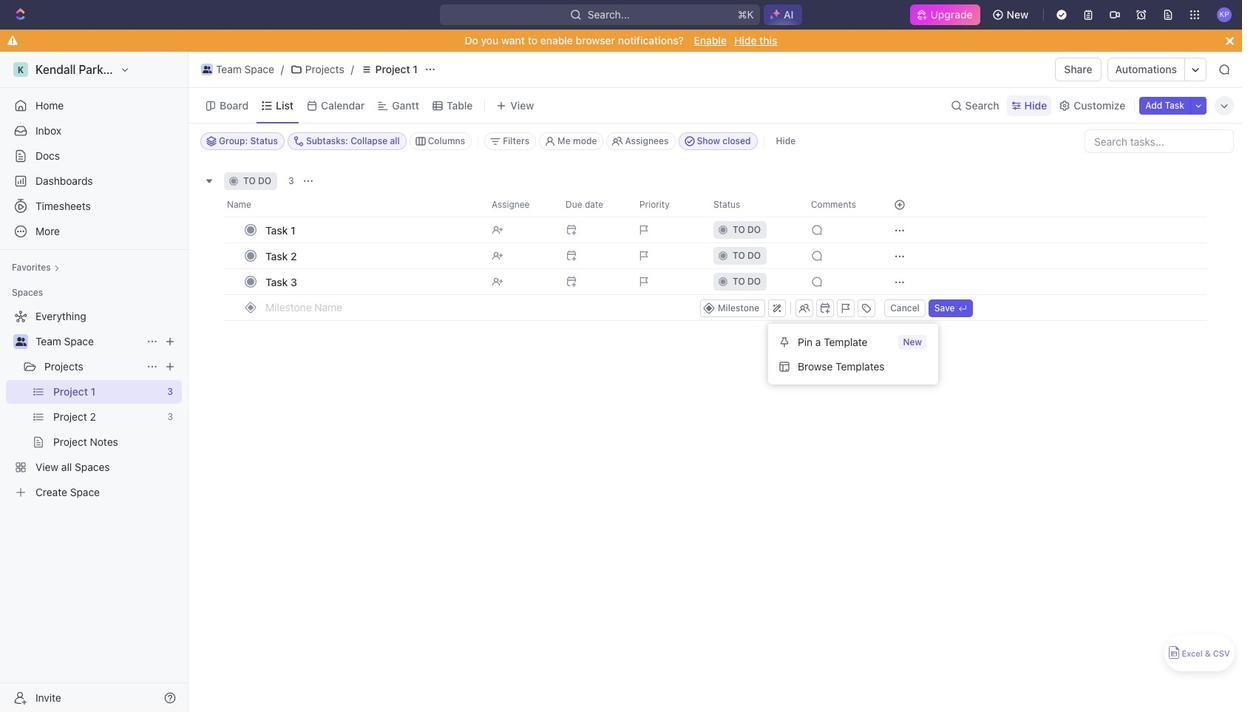 Task type: locate. For each thing, give the bounding box(es) containing it.
2 ‎task from the top
[[266, 250, 288, 262]]

docs
[[36, 149, 60, 162]]

projects inside tree
[[44, 360, 83, 373]]

team space
[[216, 63, 274, 75], [36, 335, 94, 348]]

projects
[[305, 63, 345, 75], [44, 360, 83, 373]]

pin
[[798, 335, 813, 348]]

1 horizontal spatial new
[[1007, 8, 1029, 21]]

1 vertical spatial hide
[[1025, 99, 1048, 111]]

pin a template
[[798, 335, 868, 348]]

new down cancel button
[[904, 336, 923, 347]]

dashboards link
[[6, 169, 182, 193]]

notifications?
[[618, 34, 684, 47]]

share button
[[1056, 58, 1102, 81]]

0 horizontal spatial team space
[[36, 335, 94, 348]]

team space up board
[[216, 63, 274, 75]]

new right upgrade
[[1007, 8, 1029, 21]]

tree
[[6, 305, 182, 505]]

gantt link
[[389, 95, 419, 116]]

0 horizontal spatial projects link
[[44, 355, 141, 379]]

1 horizontal spatial space
[[245, 63, 274, 75]]

1 vertical spatial new
[[904, 336, 923, 347]]

do
[[258, 175, 272, 186]]

templates
[[836, 360, 885, 372]]

1 vertical spatial 1
[[291, 224, 296, 236]]

projects link
[[287, 61, 348, 78], [44, 355, 141, 379]]

favorites
[[12, 262, 51, 273]]

0 horizontal spatial /
[[281, 63, 284, 75]]

space inside "sidebar" navigation
[[64, 335, 94, 348]]

/ left "project 1" link
[[351, 63, 354, 75]]

home link
[[6, 94, 182, 118]]

1 vertical spatial team space
[[36, 335, 94, 348]]

0 horizontal spatial space
[[64, 335, 94, 348]]

1 horizontal spatial user group image
[[203, 66, 212, 73]]

0 horizontal spatial team
[[36, 335, 61, 348]]

0 vertical spatial new
[[1007, 8, 1029, 21]]

space
[[245, 63, 274, 75], [64, 335, 94, 348]]

to
[[528, 34, 538, 47], [243, 175, 256, 186]]

task right add
[[1166, 100, 1185, 111]]

1 vertical spatial space
[[64, 335, 94, 348]]

2
[[291, 250, 297, 262]]

Milestone Name text field
[[266, 295, 698, 319]]

team up board
[[216, 63, 242, 75]]

0 vertical spatial user group image
[[203, 66, 212, 73]]

enable
[[694, 34, 727, 47]]

team space link
[[198, 61, 278, 78], [36, 330, 141, 354]]

0 vertical spatial team space
[[216, 63, 274, 75]]

‎task 1 link
[[262, 219, 480, 241]]

hide
[[735, 34, 757, 47], [1025, 99, 1048, 111], [776, 135, 796, 146]]

inbox link
[[6, 119, 182, 143]]

task down ‎task 2
[[266, 276, 288, 288]]

task 3 link
[[262, 271, 480, 293]]

team
[[216, 63, 242, 75], [36, 335, 61, 348]]

1 up 2
[[291, 224, 296, 236]]

0 horizontal spatial projects
[[44, 360, 83, 373]]

0 vertical spatial 3
[[289, 175, 294, 186]]

search button
[[947, 95, 1004, 116]]

‎task
[[266, 224, 288, 236], [266, 250, 288, 262]]

1 vertical spatial user group image
[[15, 337, 26, 346]]

do you want to enable browser notifications? enable hide this
[[465, 34, 778, 47]]

0 vertical spatial team space link
[[198, 61, 278, 78]]

1 vertical spatial team
[[36, 335, 61, 348]]

0 horizontal spatial hide
[[735, 34, 757, 47]]

2 horizontal spatial hide
[[1025, 99, 1048, 111]]

0 horizontal spatial task
[[266, 276, 288, 288]]

1 horizontal spatial team space link
[[198, 61, 278, 78]]

0 vertical spatial ‎task
[[266, 224, 288, 236]]

2 vertical spatial hide
[[776, 135, 796, 146]]

a
[[816, 335, 822, 348]]

tree containing team space
[[6, 305, 182, 505]]

timesheets link
[[6, 195, 182, 218]]

‎task for ‎task 1
[[266, 224, 288, 236]]

cancel button
[[885, 299, 926, 317]]

user group image
[[203, 66, 212, 73], [15, 337, 26, 346]]

‎task up ‎task 2
[[266, 224, 288, 236]]

‎task inside the ‎task 2 link
[[266, 250, 288, 262]]

1 horizontal spatial hide
[[776, 135, 796, 146]]

save button
[[929, 299, 973, 317]]

1 vertical spatial task
[[266, 276, 288, 288]]

to left 'do'
[[243, 175, 256, 186]]

Search tasks... text field
[[1086, 130, 1234, 152]]

docs link
[[6, 144, 182, 168]]

assignees button
[[607, 132, 676, 150]]

0 vertical spatial team
[[216, 63, 242, 75]]

1 right project
[[413, 63, 418, 75]]

0 horizontal spatial 1
[[291, 224, 296, 236]]

hide button
[[771, 132, 802, 150]]

1 vertical spatial projects
[[44, 360, 83, 373]]

table link
[[444, 95, 473, 116]]

1 horizontal spatial team space
[[216, 63, 274, 75]]

0 horizontal spatial to
[[243, 175, 256, 186]]

timesheets
[[36, 200, 91, 212]]

search...
[[588, 8, 631, 21]]

excel & csv link
[[1165, 635, 1235, 672]]

0 vertical spatial projects
[[305, 63, 345, 75]]

team space down the spaces
[[36, 335, 94, 348]]

&
[[1206, 649, 1212, 659]]

/
[[281, 63, 284, 75], [351, 63, 354, 75]]

3
[[289, 175, 294, 186], [291, 276, 297, 288]]

browser
[[576, 34, 616, 47]]

1 horizontal spatial to
[[528, 34, 538, 47]]

0 vertical spatial space
[[245, 63, 274, 75]]

3 down 2
[[291, 276, 297, 288]]

0 vertical spatial projects link
[[287, 61, 348, 78]]

to right want
[[528, 34, 538, 47]]

3 right 'do'
[[289, 175, 294, 186]]

1 horizontal spatial 1
[[413, 63, 418, 75]]

upgrade
[[931, 8, 973, 21]]

1 ‎task from the top
[[266, 224, 288, 236]]

1 vertical spatial ‎task
[[266, 250, 288, 262]]

0 vertical spatial hide
[[735, 34, 757, 47]]

search
[[966, 99, 1000, 111]]

spaces
[[12, 287, 43, 298]]

new
[[1007, 8, 1029, 21], [904, 336, 923, 347]]

1 horizontal spatial task
[[1166, 100, 1185, 111]]

‎task left 2
[[266, 250, 288, 262]]

0 vertical spatial 1
[[413, 63, 418, 75]]

2 / from the left
[[351, 63, 354, 75]]

1 horizontal spatial team
[[216, 63, 242, 75]]

hide inside dropdown button
[[1025, 99, 1048, 111]]

add
[[1146, 100, 1163, 111]]

1
[[413, 63, 418, 75], [291, 224, 296, 236]]

0 horizontal spatial team space link
[[36, 330, 141, 354]]

enable
[[541, 34, 573, 47]]

team space inside tree
[[36, 335, 94, 348]]

1 horizontal spatial /
[[351, 63, 354, 75]]

cancel
[[891, 302, 920, 313]]

project
[[376, 63, 410, 75]]

task
[[1166, 100, 1185, 111], [266, 276, 288, 288]]

want
[[502, 34, 525, 47]]

calendar
[[321, 99, 365, 111]]

/ up list at left
[[281, 63, 284, 75]]

template
[[824, 335, 868, 348]]

0 vertical spatial task
[[1166, 100, 1185, 111]]

‎task 2
[[266, 250, 297, 262]]

gantt
[[392, 99, 419, 111]]

0 horizontal spatial user group image
[[15, 337, 26, 346]]

tree inside "sidebar" navigation
[[6, 305, 182, 505]]

invite
[[36, 691, 61, 704]]

team down the spaces
[[36, 335, 61, 348]]

1 vertical spatial to
[[243, 175, 256, 186]]

1 vertical spatial team space link
[[36, 330, 141, 354]]

1 / from the left
[[281, 63, 284, 75]]

to do
[[243, 175, 272, 186]]

‎task inside ‎task 1 link
[[266, 224, 288, 236]]

list
[[276, 99, 294, 111]]

add task button
[[1140, 97, 1191, 114]]

board link
[[217, 95, 249, 116]]

1 for project 1
[[413, 63, 418, 75]]

share
[[1065, 63, 1093, 75]]



Task type: vqa. For each thing, say whether or not it's contained in the screenshot.
Hide dropdown button
yes



Task type: describe. For each thing, give the bounding box(es) containing it.
list link
[[273, 95, 294, 116]]

add task
[[1146, 100, 1185, 111]]

table
[[447, 99, 473, 111]]

dashboards
[[36, 175, 93, 187]]

1 for ‎task 1
[[291, 224, 296, 236]]

favorites button
[[6, 259, 66, 277]]

user group image inside tree
[[15, 337, 26, 346]]

inbox
[[36, 124, 61, 137]]

0 vertical spatial to
[[528, 34, 538, 47]]

1 horizontal spatial projects link
[[287, 61, 348, 78]]

user group image inside team space link
[[203, 66, 212, 73]]

new button
[[987, 3, 1038, 27]]

sidebar navigation
[[0, 52, 189, 712]]

customize button
[[1055, 95, 1131, 116]]

team inside "sidebar" navigation
[[36, 335, 61, 348]]

this
[[760, 34, 778, 47]]

you
[[481, 34, 499, 47]]

home
[[36, 99, 64, 112]]

‎task 2 link
[[262, 245, 480, 267]]

automations button
[[1109, 58, 1185, 81]]

0 horizontal spatial new
[[904, 336, 923, 347]]

project 1
[[376, 63, 418, 75]]

excel
[[1183, 649, 1203, 659]]

browse templates
[[798, 360, 885, 372]]

csv
[[1214, 649, 1231, 659]]

assignees
[[625, 135, 669, 146]]

excel & csv
[[1183, 649, 1231, 659]]

browse templates button
[[775, 355, 933, 378]]

task 3
[[266, 276, 297, 288]]

new inside button
[[1007, 8, 1029, 21]]

1 vertical spatial projects link
[[44, 355, 141, 379]]

hide button
[[1007, 95, 1052, 116]]

‎task 1
[[266, 224, 296, 236]]

hide inside button
[[776, 135, 796, 146]]

project 1 link
[[357, 61, 422, 78]]

customize
[[1074, 99, 1126, 111]]

⌘k
[[739, 8, 755, 21]]

do
[[465, 34, 479, 47]]

1 vertical spatial 3
[[291, 276, 297, 288]]

automations
[[1116, 63, 1178, 75]]

browse
[[798, 360, 833, 372]]

save
[[935, 302, 955, 313]]

upgrade link
[[910, 4, 981, 25]]

‎task for ‎task 2
[[266, 250, 288, 262]]

calendar link
[[318, 95, 365, 116]]

1 horizontal spatial projects
[[305, 63, 345, 75]]

board
[[220, 99, 249, 111]]

task inside "button"
[[1166, 100, 1185, 111]]



